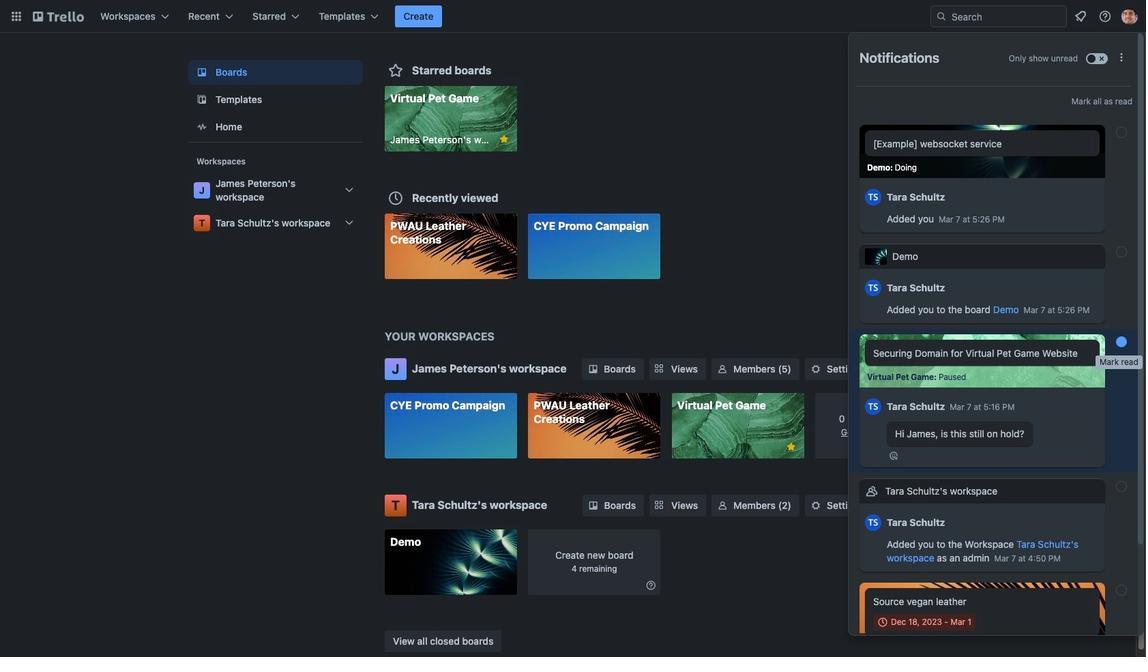 Task type: describe. For each thing, give the bounding box(es) containing it.
james peterson (jamespeterson93) image
[[1122, 8, 1138, 25]]

1 horizontal spatial click to unstar this board. it will be removed from your starred list. image
[[785, 441, 797, 453]]

0 vertical spatial click to unstar this board. it will be removed from your starred list. image
[[498, 133, 510, 145]]

tara schultz (taraschultz7) image
[[865, 396, 882, 417]]

2 tara schultz (taraschultz7) image from the top
[[865, 278, 882, 298]]

open information menu image
[[1098, 10, 1112, 23]]

0 notifications image
[[1073, 8, 1089, 25]]



Task type: vqa. For each thing, say whether or not it's contained in the screenshot.
Text Field
no



Task type: locate. For each thing, give the bounding box(es) containing it.
0 horizontal spatial click to unstar this board. it will be removed from your starred list. image
[[498, 133, 510, 145]]

primary element
[[0, 0, 1146, 33]]

1 tara schultz (taraschultz7) image from the top
[[865, 187, 882, 207]]

1 vertical spatial tara schultz (taraschultz7) image
[[865, 278, 882, 298]]

1 vertical spatial click to unstar this board. it will be removed from your starred list. image
[[785, 441, 797, 453]]

0 vertical spatial tara schultz (taraschultz7) image
[[865, 187, 882, 207]]

Search field
[[931, 5, 1067, 27]]

back to home image
[[33, 5, 84, 27]]

tara schultz (taraschultz7) image
[[865, 187, 882, 207], [865, 278, 882, 298], [865, 512, 882, 533]]

search image
[[936, 11, 947, 22]]

click to unstar this board. it will be removed from your starred list. image
[[498, 133, 510, 145], [785, 441, 797, 453]]

home image
[[194, 119, 210, 135]]

2 vertical spatial tara schultz (taraschultz7) image
[[865, 512, 882, 533]]

board image
[[194, 64, 210, 81]]

sm image
[[586, 362, 600, 376], [716, 362, 729, 376], [587, 498, 600, 512], [716, 498, 730, 512], [809, 498, 823, 512], [644, 578, 658, 592]]

sm image
[[809, 362, 823, 376]]

3 tara schultz (taraschultz7) image from the top
[[865, 512, 882, 533]]

template board image
[[194, 91, 210, 108]]



